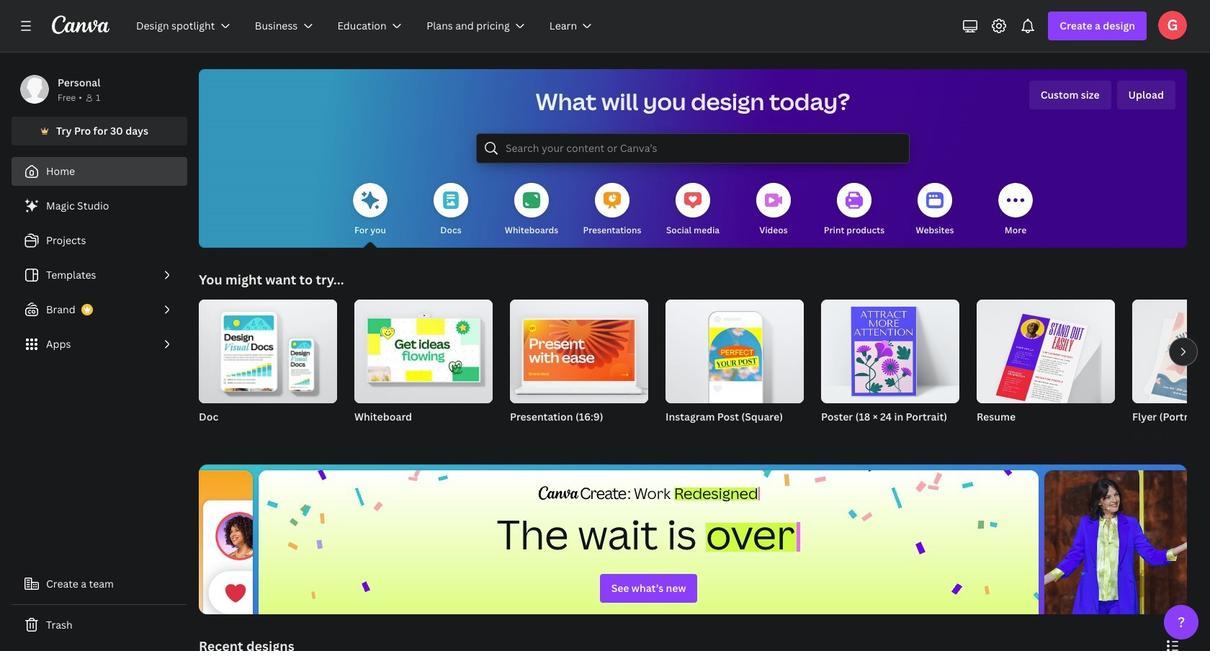 Task type: describe. For each thing, give the bounding box(es) containing it.
top level navigation element
[[127, 12, 608, 40]]



Task type: vqa. For each thing, say whether or not it's contained in the screenshot.
group
yes



Task type: locate. For each thing, give the bounding box(es) containing it.
genericname382024 image
[[1159, 11, 1188, 40], [1159, 11, 1188, 40]]

list
[[12, 192, 187, 359]]

group
[[199, 300, 337, 442], [199, 300, 337, 404], [355, 300, 493, 442], [355, 300, 493, 404], [510, 300, 649, 442], [510, 300, 649, 404], [666, 300, 804, 442], [666, 300, 804, 404], [821, 300, 960, 442], [821, 300, 960, 404], [977, 300, 1115, 442], [1133, 300, 1211, 442]]

Search search field
[[506, 135, 881, 162]]

None search field
[[477, 134, 909, 163]]



